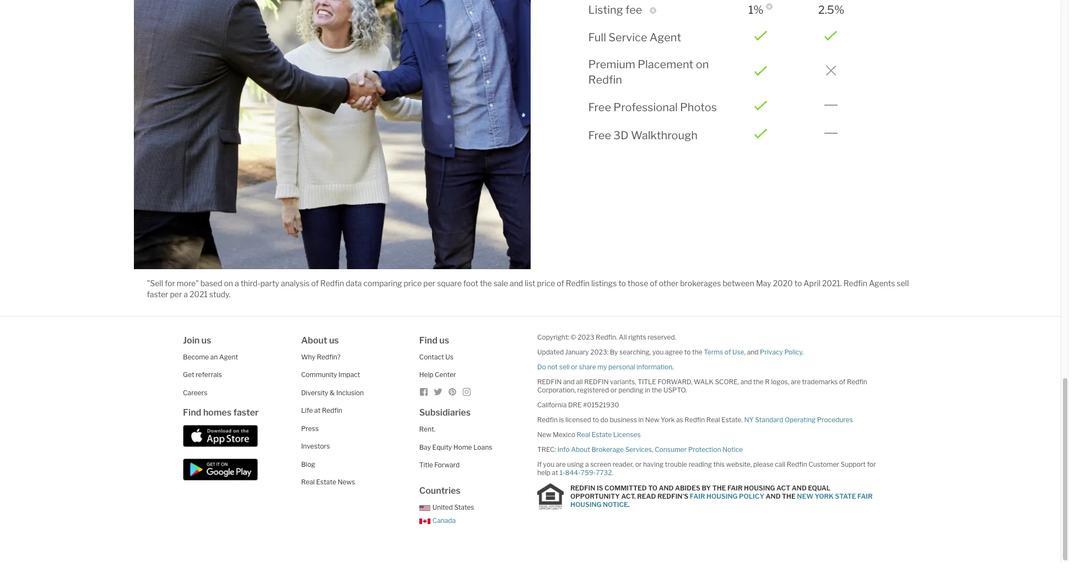 Task type: locate. For each thing, give the bounding box(es) containing it.
0 vertical spatial a
[[235, 279, 239, 288]]

the right by
[[713, 485, 726, 493]]

0 horizontal spatial agent
[[219, 353, 238, 362]]

2 horizontal spatial fair
[[858, 493, 873, 501]]

1 horizontal spatial housing
[[707, 493, 738, 501]]

real down blog button on the bottom of the page
[[301, 479, 315, 487]]

fair
[[728, 485, 743, 493], [690, 493, 705, 501], [858, 493, 873, 501]]

help center button
[[419, 371, 456, 379]]

1 horizontal spatial about
[[571, 446, 590, 454]]

disclaimer image
[[650, 7, 657, 14]]

0 vertical spatial on
[[696, 58, 709, 71]]

1 horizontal spatial a
[[235, 279, 239, 288]]

, left privacy
[[745, 348, 746, 357]]

about up why
[[301, 336, 327, 346]]

find
[[419, 336, 438, 346], [183, 408, 201, 419]]

1 vertical spatial or
[[611, 386, 617, 395]]

2 vertical spatial or
[[635, 461, 642, 469]]

and left list
[[510, 279, 523, 288]]

title
[[419, 462, 433, 470]]

new
[[645, 416, 660, 424], [538, 431, 552, 439]]

1 vertical spatial are
[[556, 461, 566, 469]]

0 vertical spatial faster
[[147, 290, 168, 299]]

price right comparing
[[404, 279, 422, 288]]

us right join
[[202, 336, 211, 346]]

0 horizontal spatial or
[[571, 363, 578, 371]]

0 vertical spatial in
[[645, 386, 651, 395]]

. right privacy
[[803, 348, 804, 357]]

walk
[[694, 378, 714, 386]]

variants,
[[610, 378, 637, 386]]

1 horizontal spatial for
[[867, 461, 876, 469]]

updated january 2023: by searching, you agree to the terms of use , and privacy policy .
[[538, 348, 804, 357]]

free for free professional photos
[[588, 101, 611, 114]]

real left estate.
[[707, 416, 720, 424]]

redfin
[[538, 378, 562, 386], [584, 378, 609, 386], [571, 485, 596, 493]]

2 horizontal spatial us
[[440, 336, 449, 346]]

new left york
[[645, 416, 660, 424]]

redfin?
[[317, 353, 341, 362]]

redfin and all redfin variants, title forward, walk score, and the r logos, are trademarks of redfin corporation, registered or pending in the uspto.
[[538, 378, 868, 395]]

faster inside "sell for more" based on a third-party analysis of redfin data comparing price per square foot the sale and list price of redfin listings to those of other brokerages between may 2020 to april 2021. redfin agents sell faster per a 2021 study.
[[147, 290, 168, 299]]

placement
[[638, 58, 694, 71]]

0 vertical spatial are
[[791, 378, 801, 386]]

0 vertical spatial find
[[419, 336, 438, 346]]

and right act
[[792, 485, 807, 493]]

1 vertical spatial about
[[571, 446, 590, 454]]

redfin down the "1-844-759-7732" link
[[571, 485, 596, 493]]

find up contact
[[419, 336, 438, 346]]

1 horizontal spatial you
[[653, 348, 664, 357]]

canadian flag image
[[419, 519, 430, 525]]

information
[[637, 363, 673, 371]]

investors button
[[301, 443, 330, 451]]

of inside redfin and all redfin variants, title forward, walk score, and the r logos, are trademarks of redfin corporation, registered or pending in the uspto.
[[839, 378, 846, 386]]

. right screen
[[612, 469, 614, 477]]

faster down "sell
[[147, 290, 168, 299]]

on up study. at the left of page
[[224, 279, 233, 288]]

find down careers
[[183, 408, 201, 419]]

0 vertical spatial estate
[[592, 431, 612, 439]]

and right to
[[659, 485, 674, 493]]

0 horizontal spatial for
[[165, 279, 175, 288]]

to left "april"
[[795, 279, 802, 288]]

read
[[637, 493, 656, 501]]

0 vertical spatial you
[[653, 348, 664, 357]]

if
[[538, 461, 542, 469]]

pending
[[619, 386, 644, 395]]

faster
[[147, 290, 168, 299], [233, 408, 259, 419]]

0 vertical spatial at
[[314, 407, 321, 415]]

1 horizontal spatial agent
[[650, 31, 682, 44]]

new up the trec:
[[538, 431, 552, 439]]

1 vertical spatial on
[[224, 279, 233, 288]]

0 horizontal spatial a
[[184, 290, 188, 299]]

of right analysis
[[311, 279, 319, 288]]

or left share
[[571, 363, 578, 371]]

act
[[777, 485, 791, 493]]

2021
[[190, 290, 208, 299]]

1 vertical spatial estate
[[316, 479, 336, 487]]

on inside premium placement on redfin
[[696, 58, 709, 71]]

redfin twitter image
[[434, 388, 443, 397]]

price
[[404, 279, 422, 288], [537, 279, 555, 288]]

free
[[588, 101, 611, 114], [588, 129, 611, 142]]

countries
[[419, 486, 461, 497]]

my
[[598, 363, 607, 371]]

1 horizontal spatial real
[[577, 431, 591, 439]]

1 horizontal spatial in
[[645, 386, 651, 395]]

redfin pinterest image
[[448, 388, 457, 397]]

2 horizontal spatial and
[[792, 485, 807, 493]]

0 horizontal spatial sell
[[559, 363, 570, 371]]

website,
[[726, 461, 752, 469]]

2 horizontal spatial housing
[[744, 485, 775, 493]]

you right if
[[543, 461, 555, 469]]

2 free from the top
[[588, 129, 611, 142]]

3 us from the left
[[440, 336, 449, 346]]

0 horizontal spatial the
[[713, 485, 726, 493]]

for right "sell
[[165, 279, 175, 288]]

1 vertical spatial find
[[183, 408, 201, 419]]

1 horizontal spatial estate
[[592, 431, 612, 439]]

to
[[648, 485, 658, 493]]

full service agent
[[588, 31, 682, 44]]

1 horizontal spatial per
[[424, 279, 436, 288]]

you up information
[[653, 348, 664, 357]]

between
[[723, 279, 755, 288]]

services
[[626, 446, 652, 454]]

©
[[571, 333, 576, 342]]

0 vertical spatial free
[[588, 101, 611, 114]]

0 horizontal spatial you
[[543, 461, 555, 469]]

copyright:
[[538, 333, 570, 342]]

the left new
[[782, 493, 796, 501]]

estate down do
[[592, 431, 612, 439]]

redfin right trademarks
[[847, 378, 868, 386]]

estate
[[592, 431, 612, 439], [316, 479, 336, 487]]

1 vertical spatial ,
[[652, 446, 654, 454]]

in right pending
[[645, 386, 651, 395]]

download the redfin app on the apple app store image
[[183, 426, 258, 448]]

free down premium
[[588, 101, 611, 114]]

1 horizontal spatial price
[[537, 279, 555, 288]]

for right support
[[867, 461, 876, 469]]

analysis
[[281, 279, 310, 288]]

1 vertical spatial faster
[[233, 408, 259, 419]]

0 horizontal spatial us
[[202, 336, 211, 346]]

of left other
[[650, 279, 658, 288]]

1 horizontal spatial new
[[645, 416, 660, 424]]

are right logos,
[[791, 378, 801, 386]]

corporation,
[[538, 386, 576, 395]]

faster right "homes"
[[233, 408, 259, 419]]

for inside if you are using a screen reader, or having trouble reading this website, please call redfin customer support for help at
[[867, 461, 876, 469]]

redfin inside premium placement on redfin
[[588, 74, 622, 87]]

a
[[235, 279, 239, 288], [184, 290, 188, 299], [585, 461, 589, 469]]

sell right not
[[559, 363, 570, 371]]

2 vertical spatial a
[[585, 461, 589, 469]]

1 vertical spatial per
[[170, 290, 182, 299]]

the inside "sell for more" based on a third-party analysis of redfin data comparing price per square foot the sale and list price of redfin listings to those of other brokerages between may 2020 to april 2021. redfin agents sell faster per a 2021 study.
[[480, 279, 492, 288]]

0 horizontal spatial are
[[556, 461, 566, 469]]

0 horizontal spatial about
[[301, 336, 327, 346]]

2 vertical spatial real
[[301, 479, 315, 487]]

0 horizontal spatial faster
[[147, 290, 168, 299]]

1 us from the left
[[202, 336, 211, 346]]

protection
[[689, 446, 721, 454]]

customer
[[809, 461, 840, 469]]

0 horizontal spatial on
[[224, 279, 233, 288]]

real down the licensed at bottom
[[577, 431, 591, 439]]

privacy
[[760, 348, 783, 357]]

and left all at the bottom right of page
[[563, 378, 575, 386]]

canada link
[[419, 517, 456, 526]]

agent up placement
[[650, 31, 682, 44]]

diversity & inclusion
[[301, 389, 364, 397]]

agent
[[650, 31, 682, 44], [219, 353, 238, 362]]

redfin down premium
[[588, 74, 622, 87]]

1 vertical spatial you
[[543, 461, 555, 469]]

diversity
[[301, 389, 328, 397]]

on
[[696, 58, 709, 71], [224, 279, 233, 288]]

estate.
[[722, 416, 743, 424]]

1 horizontal spatial the
[[782, 493, 796, 501]]

1 vertical spatial for
[[867, 461, 876, 469]]

1 vertical spatial agent
[[219, 353, 238, 362]]

are inside if you are using a screen reader, or having trouble reading this website, please call redfin customer support for help at
[[556, 461, 566, 469]]

1 horizontal spatial sell
[[897, 279, 909, 288]]

redfin right call
[[787, 461, 807, 469]]

per down more"
[[170, 290, 182, 299]]

are inside redfin and all redfin variants, title forward, walk score, and the r logos, are trademarks of redfin corporation, registered or pending in the uspto.
[[791, 378, 801, 386]]

policy
[[785, 348, 803, 357]]

per left the square
[[424, 279, 436, 288]]

about
[[301, 336, 327, 346], [571, 446, 590, 454]]

1 horizontal spatial at
[[552, 469, 558, 477]]

the left uspto.
[[652, 386, 662, 395]]

0 vertical spatial or
[[571, 363, 578, 371]]

2020
[[773, 279, 793, 288]]

0 horizontal spatial ,
[[652, 446, 654, 454]]

1 horizontal spatial or
[[611, 386, 617, 395]]

equal housing opportunity image
[[538, 484, 564, 510]]

0 horizontal spatial new
[[538, 431, 552, 439]]

at left 1-
[[552, 469, 558, 477]]

0 horizontal spatial find
[[183, 408, 201, 419]]

on right placement
[[696, 58, 709, 71]]

the left sale
[[480, 279, 492, 288]]

reader,
[[613, 461, 634, 469]]

. down the agree
[[673, 363, 674, 371]]

in right business
[[639, 416, 644, 424]]

housing inside redfin is committed to and abides by the fair housing act and equal opportunity act. read redfin's
[[744, 485, 775, 493]]

a right using
[[585, 461, 589, 469]]

1 horizontal spatial fair
[[728, 485, 743, 493]]

7732
[[596, 469, 612, 477]]

1 vertical spatial in
[[639, 416, 644, 424]]

list
[[525, 279, 536, 288]]

terms of use link
[[704, 348, 745, 357]]

0 vertical spatial about
[[301, 336, 327, 346]]

notice
[[603, 501, 628, 510]]

redfin inside redfin is committed to and abides by the fair housing act and equal opportunity act. read redfin's
[[571, 485, 596, 493]]

us
[[446, 353, 454, 362]]

0 horizontal spatial housing
[[571, 501, 602, 510]]

2 horizontal spatial real
[[707, 416, 720, 424]]

based
[[200, 279, 222, 288]]

or left pending
[[611, 386, 617, 395]]

0 horizontal spatial at
[[314, 407, 321, 415]]

us up redfin?
[[329, 336, 339, 346]]

2 horizontal spatial or
[[635, 461, 642, 469]]

is
[[559, 416, 564, 424]]

a left third-
[[235, 279, 239, 288]]

on inside "sell for more" based on a third-party analysis of redfin data comparing price per square foot the sale and list price of redfin listings to those of other brokerages between may 2020 to april 2021. redfin agents sell faster per a 2021 study.
[[224, 279, 233, 288]]

0 horizontal spatial per
[[170, 290, 182, 299]]

loans
[[474, 444, 492, 452]]

1 free from the top
[[588, 101, 611, 114]]

sell inside "sell for more" based on a third-party analysis of redfin data comparing price per square foot the sale and list price of redfin listings to those of other brokerages between may 2020 to april 2021. redfin agents sell faster per a 2021 study.
[[897, 279, 909, 288]]

us for join us
[[202, 336, 211, 346]]

join
[[183, 336, 200, 346]]

become an agent button
[[183, 353, 238, 362]]

per
[[424, 279, 436, 288], [170, 290, 182, 299]]

1 horizontal spatial ,
[[745, 348, 746, 357]]

and right score, on the right bottom of the page
[[741, 378, 752, 386]]

why redfin? button
[[301, 353, 341, 362]]

opportunity
[[571, 493, 620, 501]]

copyright: © 2023 redfin. all rights reserved.
[[538, 333, 677, 342]]

1 horizontal spatial on
[[696, 58, 709, 71]]

redfin inside if you are using a screen reader, or having trouble reading this website, please call redfin customer support for help at
[[787, 461, 807, 469]]

and right use
[[747, 348, 759, 357]]

contact
[[419, 353, 444, 362]]

and inside "sell for more" based on a third-party analysis of redfin data comparing price per square foot the sale and list price of redfin listings to those of other brokerages between may 2020 to april 2021. redfin agents sell faster per a 2021 study.
[[510, 279, 523, 288]]

a down more"
[[184, 290, 188, 299]]

listing fee
[[588, 4, 643, 17]]

0 horizontal spatial in
[[639, 416, 644, 424]]

agent right an
[[219, 353, 238, 362]]

1 horizontal spatial are
[[791, 378, 801, 386]]

blog
[[301, 461, 315, 469]]

0 vertical spatial sell
[[897, 279, 909, 288]]

terms
[[704, 348, 723, 357]]

licensed
[[566, 416, 591, 424]]

procedures
[[817, 416, 853, 424]]

you inside if you are using a screen reader, or having trouble reading this website, please call redfin customer support for help at
[[543, 461, 555, 469]]

1 horizontal spatial faster
[[233, 408, 259, 419]]

price right list
[[537, 279, 555, 288]]

2 horizontal spatial a
[[585, 461, 589, 469]]

and right policy
[[766, 493, 781, 501]]

you
[[653, 348, 664, 357], [543, 461, 555, 469]]

at inside if you are using a screen reader, or having trouble reading this website, please call redfin customer support for help at
[[552, 469, 558, 477]]

service
[[609, 31, 648, 44]]

of right trademarks
[[839, 378, 846, 386]]

1 vertical spatial free
[[588, 129, 611, 142]]

comparing
[[364, 279, 402, 288]]

redfin is committed to and abides by the fair housing act and equal opportunity act. read redfin's
[[571, 485, 831, 501]]

0 horizontal spatial price
[[404, 279, 422, 288]]

about up using
[[571, 446, 590, 454]]

estate left news
[[316, 479, 336, 487]]

redfin down not
[[538, 378, 562, 386]]

do not sell or share my personal information .
[[538, 363, 674, 371]]

us up us
[[440, 336, 449, 346]]

0 vertical spatial for
[[165, 279, 175, 288]]

1 horizontal spatial find
[[419, 336, 438, 346]]

disclaimer image
[[766, 4, 773, 10]]

contact us
[[419, 353, 454, 362]]

#01521930
[[583, 401, 619, 409]]

or down 'services'
[[635, 461, 642, 469]]

new york state fair housing notice
[[571, 493, 873, 510]]

2 price from the left
[[537, 279, 555, 288]]

state
[[835, 493, 856, 501]]

2 us from the left
[[329, 336, 339, 346]]

careers
[[183, 389, 207, 397]]

trouble
[[665, 461, 688, 469]]

sell
[[897, 279, 909, 288], [559, 363, 570, 371]]

0 vertical spatial per
[[424, 279, 436, 288]]

at right life
[[314, 407, 321, 415]]

1 vertical spatial at
[[552, 469, 558, 477]]

0 horizontal spatial fair
[[690, 493, 705, 501]]

us for about us
[[329, 336, 339, 346]]

and
[[510, 279, 523, 288], [747, 348, 759, 357], [563, 378, 575, 386], [741, 378, 752, 386]]

0 vertical spatial agent
[[650, 31, 682, 44]]

, up 'having'
[[652, 446, 654, 454]]

0 vertical spatial real
[[707, 416, 720, 424]]

free left 3d
[[588, 129, 611, 142]]

0 vertical spatial new
[[645, 416, 660, 424]]

are left using
[[556, 461, 566, 469]]

subsidiaries
[[419, 408, 471, 419]]

equity
[[433, 444, 452, 452]]

redfin inside redfin and all redfin variants, title forward, walk score, and the r logos, are trademarks of redfin corporation, registered or pending in the uspto.
[[847, 378, 868, 386]]

not
[[548, 363, 558, 371]]

sell right agents
[[897, 279, 909, 288]]

1 horizontal spatial us
[[329, 336, 339, 346]]

free for free 3d walkthrough
[[588, 129, 611, 142]]



Task type: vqa. For each thing, say whether or not it's contained in the screenshot.
THE 'UPDATED JANUARY 2023: BY SEARCHING, YOU AGREE TO THE TERMS OF USE , AND PRIVACY POLICY .'
yes



Task type: describe. For each thing, give the bounding box(es) containing it.
1-
[[560, 469, 565, 477]]

&
[[330, 389, 335, 397]]

brokerage
[[592, 446, 624, 454]]

rent.
[[419, 426, 436, 434]]

find for find us
[[419, 336, 438, 346]]

walkthrough
[[631, 129, 698, 142]]

york
[[661, 416, 675, 424]]

equal
[[808, 485, 831, 493]]

get
[[183, 371, 194, 379]]

life
[[301, 407, 313, 415]]

2021.
[[823, 279, 842, 288]]

1 horizontal spatial and
[[766, 493, 781, 501]]

1 price from the left
[[404, 279, 422, 288]]

find homes faster
[[183, 408, 259, 419]]

1-844-759-7732 .
[[560, 469, 614, 477]]

0 horizontal spatial and
[[659, 485, 674, 493]]

study.
[[209, 290, 231, 299]]

agree
[[665, 348, 683, 357]]

real estate news button
[[301, 479, 355, 487]]

those
[[628, 279, 648, 288]]

notice
[[723, 446, 743, 454]]

us flag image
[[419, 506, 430, 511]]

why redfin?
[[301, 353, 341, 362]]

1 vertical spatial a
[[184, 290, 188, 299]]

forward
[[435, 462, 460, 470]]

as
[[676, 416, 683, 424]]

agents
[[869, 279, 895, 288]]

redfin down &
[[322, 407, 342, 415]]

for inside "sell for more" based on a third-party analysis of redfin data comparing price per square foot the sale and list price of redfin listings to those of other brokerages between may 2020 to april 2021. redfin agents sell faster per a 2021 study.
[[165, 279, 175, 288]]

help
[[419, 371, 434, 379]]

redfin for and
[[538, 378, 562, 386]]

find us
[[419, 336, 449, 346]]

redfin right 2021.
[[844, 279, 868, 288]]

personal
[[609, 363, 635, 371]]

find for find homes faster
[[183, 408, 201, 419]]

all
[[619, 333, 627, 342]]

ny
[[745, 416, 754, 424]]

redfin's
[[658, 493, 689, 501]]

redfin right the as
[[685, 416, 705, 424]]

to right the agree
[[685, 348, 691, 357]]

info
[[558, 446, 570, 454]]

trec:
[[538, 446, 556, 454]]

do not sell or share my personal information link
[[538, 363, 673, 371]]

a inside if you are using a screen reader, or having trouble reading this website, please call redfin customer support for help at
[[585, 461, 589, 469]]

in inside redfin and all redfin variants, title forward, walk score, and the r logos, are trademarks of redfin corporation, registered or pending in the uspto.
[[645, 386, 651, 395]]

contact us button
[[419, 353, 454, 362]]

reserved.
[[648, 333, 677, 342]]

redfin facebook image
[[419, 388, 428, 397]]

redfin down my
[[584, 378, 609, 386]]

title
[[638, 378, 657, 386]]

the left r
[[754, 378, 764, 386]]

fair inside redfin is committed to and abides by the fair housing act and equal opportunity act. read redfin's
[[728, 485, 743, 493]]

foot
[[464, 279, 478, 288]]

fair inside new york state fair housing notice
[[858, 493, 873, 501]]

act.
[[621, 493, 636, 501]]

inclusion
[[336, 389, 364, 397]]

california
[[538, 401, 567, 409]]

to left those
[[619, 279, 626, 288]]

redfin left is
[[538, 416, 558, 424]]

agent for become an agent
[[219, 353, 238, 362]]

third-
[[241, 279, 260, 288]]

data
[[346, 279, 362, 288]]

licenses
[[613, 431, 641, 439]]

join us
[[183, 336, 211, 346]]

of left use
[[725, 348, 731, 357]]

fee
[[626, 4, 643, 17]]

community
[[301, 371, 337, 379]]

listing
[[588, 4, 623, 17]]

redfin left listings
[[566, 279, 590, 288]]

1-844-759-7732 link
[[560, 469, 612, 477]]

of right list
[[557, 279, 564, 288]]

investors
[[301, 443, 330, 451]]

1 vertical spatial sell
[[559, 363, 570, 371]]

listings
[[592, 279, 617, 288]]

by
[[702, 485, 711, 493]]

all
[[576, 378, 583, 386]]

844-
[[565, 469, 581, 477]]

title forward button
[[419, 462, 460, 470]]

1 vertical spatial new
[[538, 431, 552, 439]]

title forward
[[419, 462, 460, 470]]

by
[[610, 348, 618, 357]]

0 horizontal spatial real
[[301, 479, 315, 487]]

info about brokerage services link
[[558, 446, 652, 454]]

or inside redfin and all redfin variants, title forward, walk score, and the r logos, are trademarks of redfin corporation, registered or pending in the uspto.
[[611, 386, 617, 395]]

. down committed at the right bottom of page
[[628, 501, 630, 510]]

redfin left the data
[[320, 279, 344, 288]]

an
[[210, 353, 218, 362]]

the inside redfin is committed to and abides by the fair housing act and equal opportunity act. read redfin's
[[713, 485, 726, 493]]

us for find us
[[440, 336, 449, 346]]

1
[[749, 4, 754, 17]]

using
[[567, 461, 584, 469]]

0 horizontal spatial estate
[[316, 479, 336, 487]]

get referrals button
[[183, 371, 222, 379]]

get referrals
[[183, 371, 222, 379]]

to left do
[[593, 416, 599, 424]]

careers button
[[183, 389, 207, 397]]

about us
[[301, 336, 339, 346]]

free 3d walkthrough
[[588, 129, 698, 142]]

download the redfin app from the google play store image
[[183, 459, 258, 481]]

premium
[[588, 58, 636, 71]]

abides
[[675, 485, 701, 493]]

housing inside new york state fair housing notice
[[571, 501, 602, 510]]

1 %
[[749, 4, 764, 17]]

may
[[756, 279, 772, 288]]

redfin instagram image
[[462, 388, 471, 397]]

0 vertical spatial ,
[[745, 348, 746, 357]]

redfin for is
[[571, 485, 596, 493]]

1 vertical spatial real
[[577, 431, 591, 439]]

3d
[[614, 129, 629, 142]]

ny standard operating procedures link
[[745, 416, 853, 424]]

privacy policy link
[[760, 348, 803, 357]]

dre
[[568, 401, 582, 409]]

california dre #01521930
[[538, 401, 619, 409]]

the left terms in the right of the page
[[692, 348, 703, 357]]

january
[[565, 348, 589, 357]]

this
[[714, 461, 725, 469]]

community impact button
[[301, 371, 360, 379]]

bay
[[419, 444, 431, 452]]

if you are using a screen reader, or having trouble reading this website, please call redfin customer support for help at
[[538, 461, 876, 477]]

blog button
[[301, 461, 315, 469]]

759-
[[581, 469, 596, 477]]

agent for full service agent
[[650, 31, 682, 44]]

center
[[435, 371, 456, 379]]

having
[[643, 461, 664, 469]]

or inside if you are using a screen reader, or having trouble reading this website, please call redfin customer support for help at
[[635, 461, 642, 469]]

help center
[[419, 371, 456, 379]]

searching,
[[620, 348, 651, 357]]



